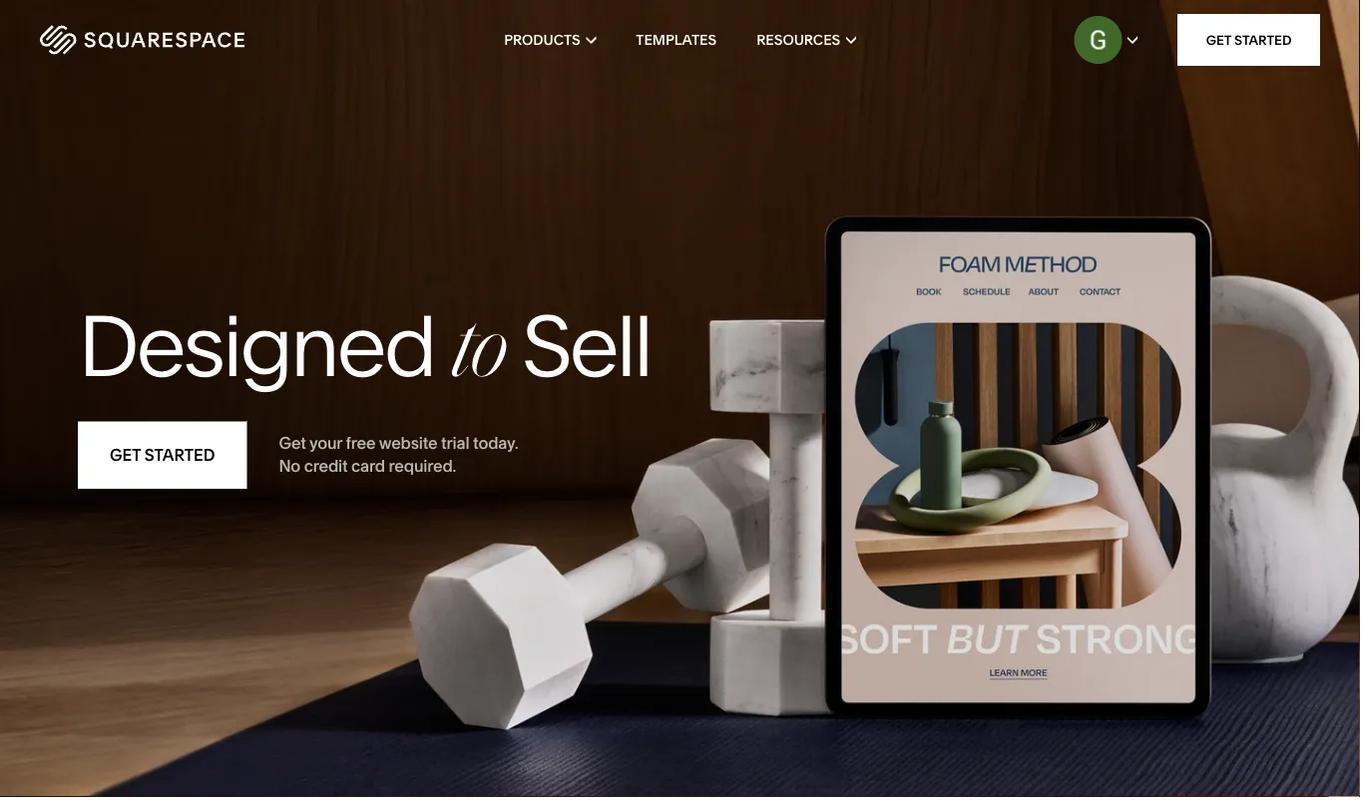 Task type: describe. For each thing, give the bounding box(es) containing it.
squarespace logo link
[[40, 25, 296, 55]]

get inside 'get your free website trial today. no credit card required.'
[[279, 434, 306, 453]]

0 vertical spatial get started
[[1207, 32, 1292, 48]]

started for bottom "get started" link
[[145, 445, 215, 465]]

trial
[[441, 434, 470, 453]]

squarespace logo image
[[40, 25, 245, 55]]

1 vertical spatial get started
[[110, 445, 215, 465]]

no
[[279, 456, 301, 476]]

sell
[[522, 295, 651, 398]]

today.
[[473, 434, 518, 453]]

templates
[[636, 31, 717, 48]]

templates link
[[636, 0, 717, 80]]

website
[[379, 434, 438, 453]]

designed
[[78, 295, 434, 398]]

get for topmost "get started" link
[[1207, 32, 1232, 48]]

1 vertical spatial get started link
[[78, 422, 247, 489]]

get for bottom "get started" link
[[110, 445, 141, 465]]

products
[[504, 31, 581, 48]]

resources
[[757, 31, 841, 48]]

to
[[452, 314, 505, 397]]



Task type: vqa. For each thing, say whether or not it's contained in the screenshot.
"today."
yes



Task type: locate. For each thing, give the bounding box(es) containing it.
0 vertical spatial started
[[1235, 32, 1292, 48]]

get your free website trial today. no credit card required.
[[279, 434, 518, 476]]

get started
[[1207, 32, 1292, 48], [110, 445, 215, 465]]

card
[[351, 456, 385, 476]]

your
[[309, 434, 342, 453]]

0 horizontal spatial get started
[[110, 445, 215, 465]]

1 horizontal spatial get started
[[1207, 32, 1292, 48]]

1 vertical spatial started
[[145, 445, 215, 465]]

designed to sell
[[78, 295, 651, 398]]

1 horizontal spatial get started link
[[1178, 14, 1321, 66]]

resources button
[[757, 0, 856, 80]]

1 horizontal spatial started
[[1235, 32, 1292, 48]]

0 vertical spatial get started link
[[1178, 14, 1321, 66]]

credit
[[304, 456, 348, 476]]

2 horizontal spatial get
[[1207, 32, 1232, 48]]

get
[[1207, 32, 1232, 48], [279, 434, 306, 453], [110, 445, 141, 465]]

free
[[346, 434, 376, 453]]

started for topmost "get started" link
[[1235, 32, 1292, 48]]

started
[[1235, 32, 1292, 48], [145, 445, 215, 465]]

0 horizontal spatial started
[[145, 445, 215, 465]]

1 horizontal spatial get
[[279, 434, 306, 453]]

products button
[[504, 0, 596, 80]]

required.
[[389, 456, 456, 476]]

0 horizontal spatial get started link
[[78, 422, 247, 489]]

get started link
[[1178, 14, 1321, 66], [78, 422, 247, 489]]

0 horizontal spatial get
[[110, 445, 141, 465]]



